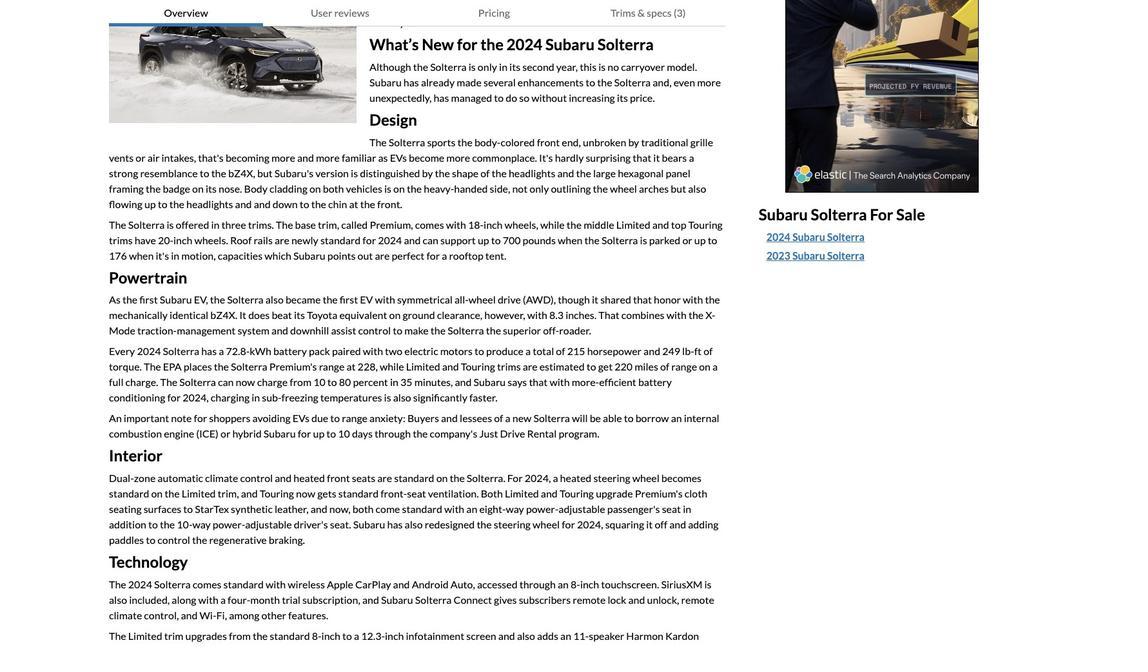 Task type: describe. For each thing, give the bounding box(es) containing it.
middle
[[584, 218, 615, 231]]

2023 inside 2024 subaru solterra 2023 subaru solterra
[[767, 249, 791, 262]]

clearance,
[[437, 309, 483, 322]]

with inside dual-zone automatic climate control and heated front seats are standard on the solterra. for 2024, a heated steering wheel becomes standard on the limited trim, and touring now gets standard front-seat ventilation. both limited and touring upgrade premium's cloth seating surfaces to startex synthetic leather, and now, both come standard with an eight-way power-adjustable passenger's seat in addition to the 10-way power-adjustable driver's seat. subaru has also redesigned the steering wheel for 2024, squaring it off and adding paddles to control the regenerative braking. technology
[[445, 503, 465, 516]]

apple
[[327, 579, 354, 591]]

synthetic
[[231, 503, 273, 516]]

1 vertical spatial 2024,
[[525, 472, 551, 485]]

in right it's
[[171, 249, 179, 262]]

front.
[[377, 198, 403, 210]]

1 vertical spatial headlights
[[186, 198, 233, 210]]

up inside the solterra sports the body-colored front end, unbroken by traditional grille vents or air intakes, that's becoming more and more familiar as evs become more commonplace. it's hardly surprising that it bears a strong resemblance to the bz4x, but subaru's version is distinguished by the shape of the headlights and the large hexagonal panel framing the badge on its nose. body cladding on both vehicles is on the heavy-handed side, not only outlining the wheel arches but also flowing up to the headlights and and down to the chin at the front.
[[144, 198, 156, 210]]

the up "heavy-"
[[435, 167, 450, 179]]

trim, inside dual-zone automatic climate control and heated front seats are standard on the solterra. for 2024, a heated steering wheel becomes standard on the limited trim, and touring now gets standard front-seat ventilation. both limited and touring upgrade premium's cloth seating surfaces to startex synthetic leather, and now, both come standard with an eight-way power-adjustable passenger's seat in addition to the 10-way power-adjustable driver's seat. subaru has also redesigned the steering wheel for 2024, squaring it off and adding paddles to control the regenerative braking. technology
[[218, 488, 239, 500]]

base
[[295, 218, 316, 231]]

body
[[244, 182, 268, 195]]

to left 'do'
[[494, 91, 504, 104]]

0 horizontal spatial power-
[[213, 519, 245, 531]]

an inside the 2024 solterra comes standard with wireless apple carplay and android auto, accessed through an 8-inch touchscreen. siriusxm is also included, along with a four-month trial subscription, and subaru solterra connect gives subscribers remote lock and unlock, remote climate control, and wi-fi, among other features.
[[558, 579, 569, 591]]

engine
[[164, 428, 194, 440]]

surprising
[[586, 151, 631, 164]]

standard up seating
[[109, 488, 149, 500]]

the down however,
[[486, 325, 501, 337]]

days
[[352, 428, 373, 440]]

resemblance
[[140, 167, 198, 179]]

lb-
[[683, 345, 695, 358]]

a left 72.8-
[[219, 345, 224, 358]]

1 horizontal spatial headlights
[[509, 167, 556, 179]]

now inside dual-zone automatic climate control and heated front seats are standard on the solterra. for 2024, a heated steering wheel becomes standard on the limited trim, and touring now gets standard front-seat ventilation. both limited and touring upgrade premium's cloth seating surfaces to startex synthetic leather, and now, both come standard with an eight-way power-adjustable passenger's seat in addition to the 10-way power-adjustable driver's seat. subaru has also redesigned the steering wheel for 2024, squaring it off and adding paddles to control the regenerative braking. technology
[[296, 488, 316, 500]]

comes inside the 2024 solterra comes standard with wireless apple carplay and android auto, accessed through an 8-inch touchscreen. siriusxm is also included, along with a four-month trial subscription, and subaru solterra connect gives subscribers remote lock and unlock, remote climate control, and wi-fi, among other features.
[[193, 579, 222, 591]]

has inside every 2024 solterra has a 72.8-kwh battery pack paired with two electric motors to produce a total of 215 horsepower and 249 lb-ft of torque. the epa places the solterra premium's range at 228, while limited and touring trims are estimated to get 220 miles of range on a full charge. the solterra can now charge from 10 to 80 percent in 35 minutes, and subaru says that with more-efficient battery conditioning for 2024, charging in sub-freezing temperatures is also significantly faster.
[[201, 345, 217, 358]]

2024 subaru solterra link down sale
[[767, 229, 1006, 245]]

the up already on the top left of the page
[[413, 61, 428, 73]]

a left '12.3-'
[[354, 630, 359, 643]]

in left 35
[[390, 376, 399, 389]]

all-
[[455, 294, 469, 306]]

drive
[[498, 294, 521, 306]]

faster.
[[470, 392, 498, 404]]

only inside the solterra sports the body-colored front end, unbroken by traditional grille vents or air intakes, that's becoming more and more familiar as evs become more commonplace. it's hardly surprising that it bears a strong resemblance to the bz4x, but subaru's version is distinguished by the shape of the headlights and the large hexagonal panel framing the badge on its nose. body cladding on both vehicles is on the heavy-handed side, not only outlining the wheel arches but also flowing up to the headlights and and down to the chin at the front.
[[530, 182, 549, 195]]

0 vertical spatial seat
[[407, 488, 426, 500]]

its inside the solterra sports the body-colored front end, unbroken by traditional grille vents or air intakes, that's becoming more and more familiar as evs become more commonplace. it's hardly surprising that it bears a strong resemblance to the bz4x, but subaru's version is distinguished by the shape of the headlights and the large hexagonal panel framing the badge on its nose. body cladding on both vehicles is on the heavy-handed side, not only outlining the wheel arches but also flowing up to the headlights and and down to the chin at the front.
[[206, 182, 217, 195]]

the down middle
[[585, 234, 600, 246]]

an inside an important note for shoppers avoiding evs due to range anxiety: buyers and lessees of a new solterra will be able to borrow an internal combustion engine (ice) or hybrid subaru for up to 10 days through the company's just drive rental program. interior
[[671, 412, 682, 425]]

a inside the 2024 solterra comes standard with wireless apple carplay and android auto, accessed through an 8-inch touchscreen. siriusxm is also included, along with a four-month trial subscription, and subaru solterra connect gives subscribers remote lock and unlock, remote climate control, and wi-fi, among other features.
[[221, 594, 226, 606]]

pricing tab
[[417, 0, 571, 26]]

for right &
[[654, 1, 667, 13]]

efficient
[[599, 376, 637, 389]]

more up shape
[[447, 151, 470, 164]]

in left sub-
[[252, 392, 260, 404]]

wireless inside the limited trim upgrades from the standard 8-inch to a 12.3-inch infotainment screen and also adds an 11-speaker harmon kardon audio system and a wireless charging pad. opting for the touring trim will add a digital rearview mirror as well.
[[196, 646, 233, 648]]

1 horizontal spatial steering
[[594, 472, 631, 485]]

touring left upgrade
[[560, 488, 594, 500]]

both
[[481, 488, 503, 500]]

to up the technology
[[146, 534, 156, 547]]

0 horizontal spatial adjustable
[[245, 519, 292, 531]]

are up which
[[275, 234, 290, 246]]

has down already on the top left of the page
[[434, 91, 449, 104]]

drive
[[500, 428, 525, 440]]

standard inside the 2024 solterra comes standard with wireless apple carplay and android auto, accessed through an 8-inch touchscreen. siriusxm is also included, along with a four-month trial subscription, and subaru solterra connect gives subscribers remote lock and unlock, remote climate control, and wi-fi, among other features.
[[224, 579, 264, 591]]

inch down the 2024 solterra comes standard with wireless apple carplay and android auto, accessed through an 8-inch touchscreen. siriusxm is also included, along with a four-month trial subscription, and subaru solterra connect gives subscribers remote lock and unlock, remote climate control, and wi-fi, among other features.
[[385, 630, 404, 643]]

to right parked
[[708, 234, 718, 246]]

able
[[603, 412, 622, 425]]

get
[[598, 361, 613, 373]]

that inside as the first subaru ev, the solterra also became the first ev with symmetrical all-wheel drive (awd), though it shared that honor with the mechanically identical bz4x. it does beat its toyota equivalent on ground clearance, however, with 8.3 inches. that combines with the x- mode traction-management system and downhill assist control to make the solterra the superior off-roader.
[[633, 294, 652, 306]]

at inside every 2024 solterra has a 72.8-kwh battery pack paired with two electric motors to produce a total of 215 horsepower and 249 lb-ft of torque. the epa places the solterra premium's range at 228, while limited and touring trims are estimated to get 220 miles of range on a full charge. the solterra can now charge from 10 to 80 percent in 35 minutes, and subaru says that with more-efficient battery conditioning for 2024, charging in sub-freezing temperatures is also significantly faster.
[[347, 361, 356, 373]]

also inside every 2024 solterra has a 72.8-kwh battery pack paired with two electric motors to produce a total of 215 horsepower and 249 lb-ft of torque. the epa places the solterra premium's range at 228, while limited and touring trims are estimated to get 220 miles of range on a full charge. the solterra can now charge from 10 to 80 percent in 35 minutes, and subaru says that with more-efficient battery conditioning for 2024, charging in sub-freezing temperatures is also significantly faster.
[[393, 392, 411, 404]]

1 horizontal spatial battery
[[639, 376, 672, 389]]

is inside the 2024 solterra comes standard with wireless apple carplay and android auto, accessed through an 8-inch touchscreen. siriusxm is also included, along with a four-month trial subscription, and subaru solterra connect gives subscribers remote lock and unlock, remote climate control, and wi-fi, among other features.
[[705, 579, 712, 591]]

trims
[[611, 6, 636, 19]]

1 vertical spatial control
[[240, 472, 273, 485]]

of inside an important note for shoppers avoiding evs due to range anxiety: buyers and lessees of a new solterra will be able to borrow an internal combustion engine (ice) or hybrid subaru for up to 10 days through the company's just drive rental program. interior
[[494, 412, 504, 425]]

seating
[[109, 503, 142, 516]]

front inside the solterra sports the body-colored front end, unbroken by traditional grille vents or air intakes, that's becoming more and more familiar as evs become more commonplace. it's hardly surprising that it bears a strong resemblance to the bz4x, but subaru's version is distinguished by the shape of the headlights and the large hexagonal panel framing the badge on its nose. body cladding on both vehicles is on the heavy-handed side, not only outlining the wheel arches but also flowing up to the headlights and and down to the chin at the front.
[[537, 136, 560, 148]]

to right down in the left top of the page
[[300, 198, 309, 210]]

up down 18-
[[478, 234, 489, 246]]

an important note for shoppers avoiding evs due to range anxiety: buyers and lessees of a new solterra will be able to borrow an internal combustion engine (ice) or hybrid subaru for up to 10 days through the company's just drive rental program. interior
[[109, 412, 720, 465]]

will inside an important note for shoppers avoiding evs due to range anxiety: buyers and lessees of a new solterra will be able to borrow an internal combustion engine (ice) or hybrid subaru for up to 10 days through the company's just drive rental program. interior
[[572, 412, 588, 425]]

come
[[376, 503, 400, 516]]

harmon
[[627, 630, 664, 643]]

charge.
[[126, 376, 158, 389]]

as
[[109, 294, 121, 306]]

to right due
[[331, 412, 340, 425]]

significantly
[[413, 392, 468, 404]]

mode
[[109, 325, 135, 337]]

subscription,
[[303, 594, 361, 606]]

80
[[339, 376, 351, 389]]

for right the perfect
[[427, 249, 440, 262]]

1 horizontal spatial for
[[870, 205, 894, 224]]

touring inside every 2024 solterra has a 72.8-kwh battery pack paired with two electric motors to produce a total of 215 horsepower and 249 lb-ft of torque. the epa places the solterra premium's range at 228, while limited and touring trims are estimated to get 220 miles of range on a full charge. the solterra can now charge from 10 to 80 percent in 35 minutes, and subaru says that with more-efficient battery conditioning for 2024, charging in sub-freezing temperatures is also significantly faster.
[[461, 361, 495, 373]]

an inside the limited trim upgrades from the standard 8-inch to a 12.3-inch infotainment screen and also adds an 11-speaker harmon kardon audio system and a wireless charging pad. opting for the touring trim will add a digital rearview mirror as well.
[[561, 630, 572, 643]]

standard down seats at bottom left
[[339, 488, 379, 500]]

a down 'upgrades'
[[189, 646, 194, 648]]

of down 249
[[661, 361, 670, 373]]

vents
[[109, 151, 134, 164]]

0 horizontal spatial way
[[193, 519, 211, 531]]

the up toyota
[[323, 294, 338, 306]]

2024 inside every 2024 solterra has a 72.8-kwh battery pack paired with two electric motors to produce a total of 215 horsepower and 249 lb-ft of torque. the epa places the solterra premium's range at 228, while limited and touring trims are estimated to get 220 miles of range on a full charge. the solterra can now charge from 10 to 80 percent in 35 minutes, and subaru says that with more-efficient battery conditioning for 2024, charging in sub-freezing temperatures is also significantly faster.
[[137, 345, 161, 358]]

subaru solterra for sale
[[759, 205, 926, 224]]

speaker
[[589, 630, 625, 643]]

on down distinguished
[[394, 182, 405, 195]]

with up wi-
[[198, 594, 219, 606]]

1 horizontal spatial power-
[[526, 503, 559, 516]]

the solterra sports the body-colored front end, unbroken by traditional grille vents or air intakes, that's becoming more and more familiar as evs become more commonplace. it's hardly surprising that it bears a strong resemblance to the bz4x, but subaru's version is distinguished by the shape of the headlights and the large hexagonal panel framing the badge on its nose. body cladding on both vehicles is on the heavy-handed side, not only outlining the wheel arches but also flowing up to the headlights and and down to the chin at the front.
[[109, 136, 714, 210]]

android
[[412, 579, 449, 591]]

subaru inside the solterra is offered in three trims. the base trim, called premium, comes with 18-inch wheels, while the middle limited and top touring trims have 20-inch wheels. roof rails are newly standard for 2024 and can support up to 700 pounds when the solterra is parked or up to 176 when it's in motion, capacities which subaru points out are perfect for a rooftop tent. powertrain
[[293, 249, 326, 262]]

1 horizontal spatial but
[[671, 182, 687, 195]]

2023 subaru solterra link down subaru solterra for sale
[[767, 248, 865, 264]]

2024 inside the 2024 solterra comes standard with wireless apple carplay and android auto, accessed through an 8-inch touchscreen. siriusxm is also included, along with a four-month trial subscription, and subaru solterra connect gives subscribers remote lock and unlock, remote climate control, and wi-fi, among other features.
[[128, 579, 152, 591]]

places
[[184, 361, 212, 373]]

motors
[[440, 345, 473, 358]]

with down the (awd),
[[528, 309, 548, 322]]

to right motors at the bottom of page
[[475, 345, 484, 358]]

while inside the solterra is offered in three trims. the base trim, called premium, comes with 18-inch wheels, while the middle limited and top touring trims have 20-inch wheels. roof rails are newly standard for 2024 and can support up to 700 pounds when the solterra is parked or up to 176 when it's in motion, capacities which subaru points out are perfect for a rooftop tent. powertrain
[[541, 218, 565, 231]]

mechanically
[[109, 309, 168, 322]]

0 horizontal spatial by
[[422, 167, 433, 179]]

the down badge
[[169, 198, 184, 210]]

that's
[[198, 151, 224, 164]]

for up out
[[363, 234, 376, 246]]

the down no
[[598, 76, 613, 88]]

in inside dual-zone automatic climate control and heated front seats are standard on the solterra. for 2024, a heated steering wheel becomes standard on the limited trim, and touring now gets standard front-seat ventilation. both limited and touring upgrade premium's cloth seating surfaces to startex synthetic leather, and now, both come standard with an eight-way power-adjustable passenger's seat in addition to the 10-way power-adjustable driver's seat. subaru has also redesigned the steering wheel for 2024, squaring it off and adding paddles to control the regenerative braking. technology
[[683, 503, 692, 516]]

become
[[409, 151, 445, 164]]

control inside as the first subaru ev, the solterra also became the first ev with symmetrical all-wheel drive (awd), though it shared that honor with the mechanically identical bz4x. it does beat its toyota equivalent on ground clearance, however, with 8.3 inches. that combines with the x- mode traction-management system and downhill assist control to make the solterra the superior off-roader.
[[358, 325, 391, 337]]

passenger's
[[608, 503, 660, 516]]

touring inside the limited trim upgrades from the standard 8-inch to a 12.3-inch infotainment screen and also adds an 11-speaker harmon kardon audio system and a wireless charging pad. opting for the touring trim will add a digital rearview mirror as well.
[[363, 646, 397, 648]]

parked
[[649, 234, 681, 246]]

trims inside every 2024 solterra has a 72.8-kwh battery pack paired with two electric motors to produce a total of 215 horsepower and 249 lb-ft of torque. the epa places the solterra premium's range at 228, while limited and touring trims are estimated to get 220 miles of range on a full charge. the solterra can now charge from 10 to 80 percent in 35 minutes, and subaru says that with more-efficient battery conditioning for 2024, charging in sub-freezing temperatures is also significantly faster.
[[497, 361, 521, 373]]

inch inside the 2024 solterra comes standard with wireless apple carplay and android auto, accessed through an 8-inch touchscreen. siriusxm is also included, along with a four-month trial subscription, and subaru solterra connect gives subscribers remote lock and unlock, remote climate control, and wi-fi, among other features.
[[581, 579, 599, 591]]

with down honor
[[667, 309, 687, 322]]

gives
[[494, 594, 517, 606]]

or inside the solterra sports the body-colored front end, unbroken by traditional grille vents or air intakes, that's becoming more and more familiar as evs become more commonplace. it's hardly surprising that it bears a strong resemblance to the bz4x, but subaru's version is distinguished by the shape of the headlights and the large hexagonal panel framing the badge on its nose. body cladding on both vehicles is on the heavy-handed side, not only outlining the wheel arches but also flowing up to the headlights and and down to the chin at the front.
[[136, 151, 146, 164]]

176
[[109, 249, 127, 262]]

is left no
[[599, 61, 606, 73]]

with up month
[[266, 579, 286, 591]]

horsepower
[[587, 345, 642, 358]]

up right parked
[[695, 234, 706, 246]]

1 first from the left
[[140, 294, 158, 306]]

has inside dual-zone automatic climate control and heated front seats are standard on the solterra. for 2024, a heated steering wheel becomes standard on the limited trim, and touring now gets standard front-seat ventilation. both limited and touring upgrade premium's cloth seating surfaces to startex synthetic leather, and now, both come standard with an eight-way power-adjustable passenger's seat in addition to the 10-way power-adjustable driver's seat. subaru has also redesigned the steering wheel for 2024, squaring it off and adding paddles to control the regenerative braking. technology
[[387, 519, 403, 531]]

to up increasing
[[586, 76, 596, 88]]

1 horizontal spatial seat
[[662, 503, 681, 516]]

wheel inside the solterra sports the body-colored front end, unbroken by traditional grille vents or air intakes, that's becoming more and more familiar as evs become more commonplace. it's hardly surprising that it bears a strong resemblance to the bz4x, but subaru's version is distinguished by the shape of the headlights and the large hexagonal panel framing the badge on its nose. body cladding on both vehicles is on the heavy-handed side, not only outlining the wheel arches but also flowing up to the headlights and and down to the chin at the front.
[[610, 182, 637, 195]]

is up 'made'
[[469, 61, 476, 73]]

features.
[[288, 610, 328, 622]]

regenerative
[[209, 534, 267, 547]]

enhancements
[[518, 76, 584, 88]]

a right add
[[457, 646, 462, 648]]

on down the version
[[310, 182, 321, 195]]

more up subaru's
[[272, 151, 295, 164]]

the inside every 2024 solterra has a 72.8-kwh battery pack paired with two electric motors to produce a total of 215 horsepower and 249 lb-ft of torque. the epa places the solterra premium's range at 228, while limited and touring trims are estimated to get 220 miles of range on a full charge. the solterra can now charge from 10 to 80 percent in 35 minutes, and subaru says that with more-efficient battery conditioning for 2024, charging in sub-freezing temperatures is also significantly faster.
[[214, 361, 229, 373]]

2 vertical spatial control
[[158, 534, 190, 547]]

also inside the limited trim upgrades from the standard 8-inch to a 12.3-inch infotainment screen and also adds an 11-speaker harmon kardon audio system and a wireless charging pad. opting for the touring trim will add a digital rearview mirror as well.
[[517, 630, 535, 643]]

wireless inside the 2024 solterra comes standard with wireless apple carplay and android auto, accessed through an 8-inch touchscreen. siriusxm is also included, along with a four-month trial subscription, and subaru solterra connect gives subscribers remote lock and unlock, remote climate control, and wi-fi, among other features.
[[288, 579, 325, 591]]

with up 228,
[[363, 345, 383, 358]]

and inside and introduced for the 2023 model year. what's new for the 2024 subaru solterra
[[583, 1, 600, 13]]

for inside the limited trim upgrades from the standard 8-inch to a 12.3-inch infotainment screen and also adds an 11-speaker harmon kardon audio system and a wireless charging pad. opting for the touring trim will add a digital rearview mirror as well.
[[330, 646, 344, 648]]

more up the version
[[316, 151, 340, 164]]

siriusxm
[[662, 579, 703, 591]]

with right honor
[[683, 294, 703, 306]]

a inside an important note for shoppers avoiding evs due to range anxiety: buyers and lessees of a new solterra will be able to borrow an internal combustion engine (ice) or hybrid subaru for up to 10 days through the company's just drive rental program. interior
[[506, 412, 511, 425]]

2024, inside every 2024 solterra has a 72.8-kwh battery pack paired with two electric motors to produce a total of 215 horsepower and 249 lb-ft of torque. the epa places the solterra premium's range at 228, while limited and touring trims are estimated to get 220 miles of range on a full charge. the solterra can now charge from 10 to 80 percent in 35 minutes, and subaru says that with more-efficient battery conditioning for 2024, charging in sub-freezing temperatures is also significantly faster.
[[183, 392, 209, 404]]

subaru inside the 2024 solterra comes standard with wireless apple carplay and android auto, accessed through an 8-inch touchscreen. siriusxm is also included, along with a four-month trial subscription, and subaru solterra connect gives subscribers remote lock and unlock, remote climate control, and wi-fi, among other features.
[[381, 594, 413, 606]]

for down freezing
[[298, 428, 311, 440]]

through inside an important note for shoppers avoiding evs due to range anxiety: buyers and lessees of a new solterra will be able to borrow an internal combustion engine (ice) or hybrid subaru for up to 10 days through the company's just drive rental program. interior
[[375, 428, 411, 440]]

roof
[[230, 234, 252, 246]]

tent.
[[486, 249, 507, 262]]

to right able
[[624, 412, 634, 425]]

system inside the limited trim upgrades from the standard 8-inch to a 12.3-inch infotainment screen and also adds an 11-speaker harmon kardon audio system and a wireless charging pad. opting for the touring trim will add a digital rearview mirror as well.
[[136, 646, 168, 648]]

inch down offered
[[174, 234, 192, 246]]

with right ev
[[375, 294, 395, 306]]

the right 'as'
[[123, 294, 138, 306]]

wheels,
[[505, 218, 539, 231]]

arches
[[639, 182, 669, 195]]

rooftop
[[449, 249, 484, 262]]

trims & specs (3) tab
[[571, 0, 726, 26]]

panel
[[666, 167, 691, 179]]

to left 80
[[328, 376, 337, 389]]

an
[[109, 412, 122, 425]]

it inside dual-zone automatic climate control and heated front seats are standard on the solterra. for 2024, a heated steering wheel becomes standard on the limited trim, and touring now gets standard front-seat ventilation. both limited and touring upgrade premium's cloth seating surfaces to startex synthetic leather, and now, both come standard with an eight-way power-adjustable passenger's seat in addition to the 10-way power-adjustable driver's seat. subaru has also redesigned the steering wheel for 2024, squaring it off and adding paddles to control the regenerative braking. technology
[[647, 519, 653, 531]]

a down the x-
[[713, 361, 718, 373]]

identical
[[170, 309, 208, 322]]

for up '(ice)'
[[194, 412, 207, 425]]

standard up the front-
[[394, 472, 435, 485]]

surfaces
[[144, 503, 181, 516]]

motion,
[[181, 249, 216, 262]]

carryover
[[621, 61, 665, 73]]

traditional
[[642, 136, 689, 148]]

superior
[[503, 325, 541, 337]]

the up 'charge.'
[[144, 361, 161, 373]]

kwh
[[250, 345, 271, 358]]

2 heated from the left
[[560, 472, 592, 485]]

2023 inside and introduced for the 2023 model year. what's new for the 2024 subaru solterra
[[686, 1, 710, 13]]

are right out
[[375, 249, 390, 262]]

1 heated from the left
[[294, 472, 325, 485]]

0 horizontal spatial but
[[257, 167, 273, 179]]

now inside every 2024 solterra has a 72.8-kwh battery pack paired with two electric motors to produce a total of 215 horsepower and 249 lb-ft of torque. the epa places the solterra premium's range at 228, while limited and touring trims are estimated to get 220 miles of range on a full charge. the solterra can now charge from 10 to 80 percent in 35 minutes, and subaru says that with more-efficient battery conditioning for 2024, charging in sub-freezing temperatures is also significantly faster.
[[236, 376, 255, 389]]

2024 inside 2024 subaru solterra 2023 subaru solterra
[[767, 231, 791, 243]]

combustion
[[109, 428, 162, 440]]

1 vertical spatial when
[[129, 249, 154, 262]]

1 remote from the left
[[573, 594, 606, 606]]

the right ev,
[[210, 294, 225, 306]]

the down automatic
[[165, 488, 180, 500]]

to up tent.
[[491, 234, 501, 246]]

range down lb-
[[672, 361, 697, 373]]

can inside the solterra is offered in three trims. the base trim, called premium, comes with 18-inch wheels, while the middle limited and top touring trims have 20-inch wheels. roof rails are newly standard for 2024 and can support up to 700 pounds when the solterra is parked or up to 176 when it's in motion, capacities which subaru points out are perfect for a rooftop tent. powertrain
[[423, 234, 439, 246]]

limited up startex
[[182, 488, 216, 500]]

specs
[[647, 6, 672, 19]]

touring inside the solterra is offered in three trims. the base trim, called premium, comes with 18-inch wheels, while the middle limited and top touring trims have 20-inch wheels. roof rails are newly standard for 2024 and can support up to 700 pounds when the solterra is parked or up to 176 when it's in motion, capacities which subaru points out are perfect for a rooftop tent. powertrain
[[689, 218, 723, 231]]

0 vertical spatial trim
[[164, 630, 183, 643]]

perfect
[[392, 249, 425, 262]]

assist
[[331, 325, 356, 337]]

has up unexpectedly,
[[404, 76, 419, 88]]

12.3-
[[361, 630, 385, 643]]

it
[[239, 309, 246, 322]]

two
[[385, 345, 403, 358]]

the down pricing tab
[[481, 35, 504, 54]]

18-
[[468, 218, 484, 231]]

due
[[312, 412, 329, 425]]

to up 10-
[[183, 503, 193, 516]]

solterra inside the solterra sports the body-colored front end, unbroken by traditional grille vents or air intakes, that's becoming more and more familiar as evs become more commonplace. it's hardly surprising that it bears a strong resemblance to the bz4x, but subaru's version is distinguished by the shape of the headlights and the large hexagonal panel framing the badge on its nose. body cladding on both vehicles is on the heavy-handed side, not only outlining the wheel arches but also flowing up to the headlights and and down to the chin at the front.
[[389, 136, 425, 148]]

honor
[[654, 294, 681, 306]]

to down that's
[[200, 167, 209, 179]]

the up the outlining
[[576, 167, 591, 179]]

2023 subaru solterra link down sale
[[767, 248, 1006, 264]]

technology
[[109, 553, 188, 572]]

equivalent
[[340, 309, 387, 322]]

braking.
[[269, 534, 305, 547]]

the down epa
[[160, 376, 178, 389]]

pack
[[309, 345, 330, 358]]

says
[[508, 376, 527, 389]]

both inside the solterra sports the body-colored front end, unbroken by traditional grille vents or air intakes, that's becoming more and more familiar as evs become more commonplace. it's hardly surprising that it bears a strong resemblance to the bz4x, but subaru's version is distinguished by the shape of the headlights and the large hexagonal panel framing the badge on its nose. body cladding on both vehicles is on the heavy-handed side, not only outlining the wheel arches but also flowing up to the headlights and and down to the chin at the front.
[[323, 182, 344, 195]]

the up side,
[[492, 167, 507, 179]]

the down resemblance
[[146, 182, 161, 195]]

to inside as the first subaru ev, the solterra also became the first ev with symmetrical all-wheel drive (awd), though it shared that honor with the mechanically identical bz4x. it does beat its toyota equivalent on ground clearance, however, with 8.3 inches. that combines with the x- mode traction-management system and downhill assist control to make the solterra the superior off-roader.
[[393, 325, 403, 337]]

and inside as the first subaru ev, the solterra also became the first ev with symmetrical all-wheel drive (awd), though it shared that honor with the mechanically identical bz4x. it does beat its toyota equivalent on ground clearance, however, with 8.3 inches. that combines with the x- mode traction-management system and downhill assist control to make the solterra the superior off-roader.
[[272, 325, 288, 337]]

zone
[[134, 472, 156, 485]]

roader.
[[560, 325, 592, 337]]

is up the front.
[[384, 182, 392, 195]]

limited inside the limited trim upgrades from the standard 8-inch to a 12.3-inch infotainment screen and also adds an 11-speaker harmon kardon audio system and a wireless charging pad. opting for the touring trim will add a digital rearview mirror as well.
[[128, 630, 162, 643]]

overview tab
[[109, 0, 263, 26]]

to down badge
[[158, 198, 167, 210]]

touring up leather, at the bottom of the page
[[260, 488, 294, 500]]

buyers
[[408, 412, 439, 425]]

2024 subaru solterra link down subaru solterra for sale
[[767, 229, 865, 245]]

shape
[[452, 167, 479, 179]]

anxiety:
[[370, 412, 406, 425]]

10 inside every 2024 solterra has a 72.8-kwh battery pack paired with two electric motors to produce a total of 215 horsepower and 249 lb-ft of torque. the epa places the solterra premium's range at 228, while limited and touring trims are estimated to get 220 miles of range on a full charge. the solterra can now charge from 10 to 80 percent in 35 minutes, and subaru says that with more-efficient battery conditioning for 2024, charging in sub-freezing temperatures is also significantly faster.
[[314, 376, 326, 389]]

premium's inside dual-zone automatic climate control and heated front seats are standard on the solterra. for 2024, a heated steering wheel becomes standard on the limited trim, and touring now gets standard front-seat ventilation. both limited and touring upgrade premium's cloth seating surfaces to startex synthetic leather, and now, both come standard with an eight-way power-adjustable passenger's seat in addition to the 10-way power-adjustable driver's seat. subaru has also redesigned the steering wheel for 2024, squaring it off and adding paddles to control the regenerative braking. technology
[[635, 488, 683, 500]]

the down eight-
[[477, 519, 492, 531]]

year.
[[400, 16, 421, 28]]

the right &
[[669, 1, 684, 13]]

also inside dual-zone automatic climate control and heated front seats are standard on the solterra. for 2024, a heated steering wheel becomes standard on the limited trim, and touring now gets standard front-seat ventilation. both limited and touring upgrade premium's cloth seating surfaces to startex synthetic leather, and now, both come standard with an eight-way power-adjustable passenger's seat in addition to the 10-way power-adjustable driver's seat. subaru has also redesigned the steering wheel for 2024, squaring it off and adding paddles to control the regenerative braking. technology
[[405, 519, 423, 531]]

more inside although the solterra is only in its second year, this is no carryover model. subaru has already made several enhancements to the solterra and, even more unexpectedly, has managed to do so without increasing its price. design
[[698, 76, 721, 88]]

not
[[513, 182, 528, 195]]

2 remote from the left
[[682, 594, 715, 606]]

the inside an important note for shoppers avoiding evs due to range anxiety: buyers and lessees of a new solterra will be able to borrow an internal combustion engine (ice) or hybrid subaru for up to 10 days through the company's just drive rental program. interior
[[413, 428, 428, 440]]



Task type: vqa. For each thing, say whether or not it's contained in the screenshot.
From inside the The Limited trim upgrades from the standard 8-inch to a 12.3-inch infotainment screen and also adds an 11-speaker Harmon Kardon audio system and a wireless charging pad. Opting for the Touring trim will add a digital rearview mirror as well.
yes



Task type: locate. For each thing, give the bounding box(es) containing it.
1 horizontal spatial front
[[537, 136, 560, 148]]

1 horizontal spatial when
[[558, 234, 583, 246]]

1 vertical spatial will
[[420, 646, 436, 648]]

1 horizontal spatial 2023
[[767, 249, 791, 262]]

shared
[[601, 294, 632, 306]]

0 vertical spatial control
[[358, 325, 391, 337]]

1 horizontal spatial or
[[221, 428, 231, 440]]

climate down included,
[[109, 610, 142, 622]]

it inside the solterra sports the body-colored front end, unbroken by traditional grille vents or air intakes, that's becoming more and more familiar as evs become more commonplace. it's hardly surprising that it bears a strong resemblance to the bz4x, but subaru's version is distinguished by the shape of the headlights and the large hexagonal panel framing the badge on its nose. body cladding on both vehicles is on the heavy-handed side, not only outlining the wheel arches but also flowing up to the headlights and and down to the chin at the front.
[[654, 151, 660, 164]]

1 vertical spatial through
[[520, 579, 556, 591]]

no
[[608, 61, 619, 73]]

of up estimated
[[556, 345, 566, 358]]

1 horizontal spatial can
[[423, 234, 439, 246]]

with down "ventilation."
[[445, 503, 465, 516]]

internal
[[684, 412, 720, 425]]

that right says
[[529, 376, 548, 389]]

subaru inside as the first subaru ev, the solterra also became the first ev with symmetrical all-wheel drive (awd), though it shared that honor with the mechanically identical bz4x. it does beat its toyota equivalent on ground clearance, however, with 8.3 inches. that combines with the x- mode traction-management system and downhill assist control to make the solterra the superior off-roader.
[[160, 294, 192, 306]]

are
[[275, 234, 290, 246], [375, 249, 390, 262], [523, 361, 538, 373], [378, 472, 392, 485]]

touring
[[689, 218, 723, 231], [461, 361, 495, 373], [260, 488, 294, 500], [560, 488, 594, 500], [363, 646, 397, 648]]

premium,
[[370, 218, 413, 231]]

can up the perfect
[[423, 234, 439, 246]]

trim, down chin
[[318, 218, 339, 231]]

upgrade
[[596, 488, 633, 500]]

a down the rental
[[553, 472, 558, 485]]

1 horizontal spatial trims
[[497, 361, 521, 373]]

1 horizontal spatial now
[[296, 488, 316, 500]]

0 vertical spatial both
[[323, 182, 344, 195]]

0 horizontal spatial can
[[218, 376, 234, 389]]

at
[[349, 198, 358, 210], [347, 361, 356, 373]]

1 vertical spatial now
[[296, 488, 316, 500]]

1 horizontal spatial by
[[629, 136, 640, 148]]

premium's
[[269, 361, 317, 373], [635, 488, 683, 500]]

1 horizontal spatial climate
[[205, 472, 238, 485]]

a inside dual-zone automatic climate control and heated front seats are standard on the solterra. for 2024, a heated steering wheel becomes standard on the limited trim, and touring now gets standard front-seat ventilation. both limited and touring upgrade premium's cloth seating surfaces to startex synthetic leather, and now, both come standard with an eight-way power-adjustable passenger's seat in addition to the 10-way power-adjustable driver's seat. subaru has also redesigned the steering wheel for 2024, squaring it off and adding paddles to control the regenerative braking. technology
[[553, 472, 558, 485]]

subaru inside dual-zone automatic climate control and heated front seats are standard on the solterra. for 2024, a heated steering wheel becomes standard on the limited trim, and touring now gets standard front-seat ventilation. both limited and touring upgrade premium's cloth seating surfaces to startex synthetic leather, and now, both come standard with an eight-way power-adjustable passenger's seat in addition to the 10-way power-adjustable driver's seat. subaru has also redesigned the steering wheel for 2024, squaring it off and adding paddles to control the regenerative braking. technology
[[353, 519, 385, 531]]

inches.
[[566, 309, 597, 322]]

also down 35
[[393, 392, 411, 404]]

auto,
[[451, 579, 475, 591]]

the left body-
[[458, 136, 473, 148]]

it inside as the first subaru ev, the solterra also became the first ev with symmetrical all-wheel drive (awd), though it shared that honor with the mechanically identical bz4x. it does beat its toyota equivalent on ground clearance, however, with 8.3 inches. that combines with the x- mode traction-management system and downhill assist control to make the solterra the superior off-roader.
[[592, 294, 599, 306]]

through inside the 2024 solterra comes standard with wireless apple carplay and android auto, accessed through an 8-inch touchscreen. siriusxm is also included, along with a four-month trial subscription, and subaru solterra connect gives subscribers remote lock and unlock, remote climate control, and wi-fi, among other features.
[[520, 579, 556, 591]]

1 horizontal spatial evs
[[390, 151, 407, 164]]

points
[[328, 249, 356, 262]]

subscribers
[[519, 594, 571, 606]]

a down support
[[442, 249, 447, 262]]

1 vertical spatial trim,
[[218, 488, 239, 500]]

bears
[[662, 151, 687, 164]]

charging inside every 2024 solterra has a 72.8-kwh battery pack paired with two electric motors to produce a total of 215 horsepower and 249 lb-ft of torque. the epa places the solterra premium's range at 228, while limited and touring trims are estimated to get 220 miles of range on a full charge. the solterra can now charge from 10 to 80 percent in 35 minutes, and subaru says that with more-efficient battery conditioning for 2024, charging in sub-freezing temperatures is also significantly faster.
[[211, 392, 250, 404]]

subaru's
[[275, 167, 314, 179]]

charge
[[257, 376, 288, 389]]

important
[[124, 412, 169, 425]]

a left new
[[506, 412, 511, 425]]

limited right middle
[[617, 218, 651, 231]]

0 vertical spatial comes
[[415, 218, 444, 231]]

0 horizontal spatial from
[[229, 630, 251, 643]]

1 horizontal spatial remote
[[682, 594, 715, 606]]

0 vertical spatial only
[[478, 61, 497, 73]]

it's
[[156, 249, 169, 262]]

on inside every 2024 solterra has a 72.8-kwh battery pack paired with two electric motors to produce a total of 215 horsepower and 249 lb-ft of torque. the epa places the solterra premium's range at 228, while limited and touring trims are estimated to get 220 miles of range on a full charge. the solterra can now charge from 10 to 80 percent in 35 minutes, and subaru says that with more-efficient battery conditioning for 2024, charging in sub-freezing temperatures is also significantly faster.
[[699, 361, 711, 373]]

now up leather, at the bottom of the page
[[296, 488, 316, 500]]

also up beat
[[266, 294, 284, 306]]

price.
[[630, 91, 655, 104]]

subaru inside every 2024 solterra has a 72.8-kwh battery pack paired with two electric motors to produce a total of 215 horsepower and 249 lb-ft of torque. the epa places the solterra premium's range at 228, while limited and touring trims are estimated to get 220 miles of range on a full charge. the solterra can now charge from 10 to 80 percent in 35 minutes, and subaru says that with more-efficient battery conditioning for 2024, charging in sub-freezing temperatures is also significantly faster.
[[474, 376, 506, 389]]

is left parked
[[640, 234, 647, 246]]

wi-
[[200, 610, 216, 622]]

touring down '12.3-'
[[363, 646, 397, 648]]

0 horizontal spatial trim,
[[218, 488, 239, 500]]

climate inside dual-zone automatic climate control and heated front seats are standard on the solterra. for 2024, a heated steering wheel becomes standard on the limited trim, and touring now gets standard front-seat ventilation. both limited and touring upgrade premium's cloth seating surfaces to startex synthetic leather, and now, both come standard with an eight-way power-adjustable passenger's seat in addition to the 10-way power-adjustable driver's seat. subaru has also redesigned the steering wheel for 2024, squaring it off and adding paddles to control the regenerative braking. technology
[[205, 472, 238, 485]]

2 vertical spatial it
[[647, 519, 653, 531]]

climate up startex
[[205, 472, 238, 485]]

2 vertical spatial 2024,
[[577, 519, 604, 531]]

is inside every 2024 solterra has a 72.8-kwh battery pack paired with two electric motors to produce a total of 215 horsepower and 249 lb-ft of torque. the epa places the solterra premium's range at 228, while limited and touring trims are estimated to get 220 miles of range on a full charge. the solterra can now charge from 10 to 80 percent in 35 minutes, and subaru says that with more-efficient battery conditioning for 2024, charging in sub-freezing temperatures is also significantly faster.
[[384, 392, 391, 404]]

in up 'wheels.'
[[211, 218, 220, 231]]

tab list
[[109, 0, 726, 26]]

on up surfaces
[[151, 488, 163, 500]]

heated down program.
[[560, 472, 592, 485]]

limited right both
[[505, 488, 539, 500]]

control up synthetic
[[240, 472, 273, 485]]

it left off
[[647, 519, 653, 531]]

well.
[[579, 646, 600, 648]]

wheel inside as the first subaru ev, the solterra also became the first ev with symmetrical all-wheel drive (awd), though it shared that honor with the mechanically identical bz4x. it does beat its toyota equivalent on ground clearance, however, with 8.3 inches. that combines with the x- mode traction-management system and downhill assist control to make the solterra the superior off-roader.
[[469, 294, 496, 306]]

the up the x-
[[705, 294, 720, 306]]

0 vertical spatial that
[[633, 151, 652, 164]]

note
[[171, 412, 192, 425]]

charging inside the limited trim upgrades from the standard 8-inch to a 12.3-inch infotainment screen and also adds an 11-speaker harmon kardon audio system and a wireless charging pad. opting for the touring trim will add a digital rearview mirror as well.
[[235, 646, 274, 648]]

wheels.
[[194, 234, 228, 246]]

0 horizontal spatial through
[[375, 428, 411, 440]]

standard
[[321, 234, 361, 246], [394, 472, 435, 485], [109, 488, 149, 500], [339, 488, 379, 500], [402, 503, 443, 516], [224, 579, 264, 591], [270, 630, 310, 643]]

user reviews tab
[[263, 0, 417, 26]]

control,
[[144, 610, 179, 622]]

newly
[[292, 234, 319, 246]]

or inside the solterra is offered in three trims. the base trim, called premium, comes with 18-inch wheels, while the middle limited and top touring trims have 20-inch wheels. roof rails are newly standard for 2024 and can support up to 700 pounds when the solterra is parked or up to 176 when it's in motion, capacities which subaru points out are perfect for a rooftop tent. powertrain
[[683, 234, 693, 246]]

leather,
[[275, 503, 309, 516]]

system inside as the first subaru ev, the solterra also became the first ev with symmetrical all-wheel drive (awd), though it shared that honor with the mechanically identical bz4x. it does beat its toyota equivalent on ground clearance, however, with 8.3 inches. that combines with the x- mode traction-management system and downhill assist control to make the solterra the superior off-roader.
[[238, 325, 270, 337]]

a inside the solterra sports the body-colored front end, unbroken by traditional grille vents or air intakes, that's becoming more and more familiar as evs become more commonplace. it's hardly surprising that it bears a strong resemblance to the bz4x, but subaru's version is distinguished by the shape of the headlights and the large hexagonal panel framing the badge on its nose. body cladding on both vehicles is on the heavy-handed side, not only outlining the wheel arches but also flowing up to the headlights and and down to the chin at the front.
[[689, 151, 695, 164]]

1 horizontal spatial way
[[506, 503, 524, 516]]

solterra inside and introduced for the 2023 model year. what's new for the 2024 subaru solterra
[[598, 35, 654, 54]]

8- inside the limited trim upgrades from the standard 8-inch to a 12.3-inch infotainment screen and also adds an 11-speaker harmon kardon audio system and a wireless charging pad. opting for the touring trim will add a digital rearview mirror as well.
[[312, 630, 322, 643]]

1 horizontal spatial while
[[541, 218, 565, 231]]

connect
[[454, 594, 492, 606]]

are inside dual-zone automatic climate control and heated front seats are standard on the solterra. for 2024, a heated steering wheel becomes standard on the limited trim, and touring now gets standard front-seat ventilation. both limited and touring upgrade premium's cloth seating surfaces to startex synthetic leather, and now, both come standard with an eight-way power-adjustable passenger's seat in addition to the 10-way power-adjustable driver's seat. subaru has also redesigned the steering wheel for 2024, squaring it off and adding paddles to control the regenerative braking. technology
[[378, 472, 392, 485]]

ground
[[403, 309, 435, 322]]

1 vertical spatial trims
[[497, 361, 521, 373]]

1 vertical spatial at
[[347, 361, 356, 373]]

it
[[654, 151, 660, 164], [592, 294, 599, 306], [647, 519, 653, 531]]

1 vertical spatial 2023
[[767, 249, 791, 262]]

subaru inside and introduced for the 2023 model year. what's new for the 2024 subaru solterra
[[546, 35, 595, 54]]

familiar
[[342, 151, 376, 164]]

the left chin
[[311, 198, 326, 210]]

as
[[378, 151, 388, 164], [568, 646, 577, 648]]

of right shape
[[481, 167, 490, 179]]

1 vertical spatial seat
[[662, 503, 681, 516]]

accessed
[[477, 579, 518, 591]]

more
[[698, 76, 721, 88], [272, 151, 295, 164], [316, 151, 340, 164], [447, 151, 470, 164]]

1 vertical spatial 8-
[[312, 630, 322, 643]]

the down down in the left top of the page
[[276, 218, 293, 231]]

off
[[655, 519, 668, 531]]

1 horizontal spatial adjustable
[[559, 503, 606, 516]]

are up the front-
[[378, 472, 392, 485]]

and inside an important note for shoppers avoiding evs due to range anxiety: buyers and lessees of a new solterra will be able to borrow an internal combustion engine (ice) or hybrid subaru for up to 10 days through the company's just drive rental program. interior
[[441, 412, 458, 425]]

nose.
[[219, 182, 242, 195]]

unbroken
[[583, 136, 627, 148]]

down
[[273, 198, 298, 210]]

1 vertical spatial can
[[218, 376, 234, 389]]

0 vertical spatial battery
[[273, 345, 307, 358]]

in up several
[[499, 61, 508, 73]]

advertisement element
[[786, 0, 979, 193]]

2 horizontal spatial or
[[683, 234, 693, 246]]

strong
[[109, 167, 138, 179]]

will inside the limited trim upgrades from the standard 8-inch to a 12.3-inch infotainment screen and also adds an 11-speaker harmon kardon audio system and a wireless charging pad. opting for the touring trim will add a digital rearview mirror as well.
[[420, 646, 436, 648]]

subaru inside an important note for shoppers avoiding evs due to range anxiety: buyers and lessees of a new solterra will be able to borrow an internal combustion engine (ice) or hybrid subaru for up to 10 days through the company's just drive rental program. interior
[[264, 428, 296, 440]]

0 vertical spatial from
[[290, 376, 312, 389]]

will down infotainment
[[420, 646, 436, 648]]

are inside every 2024 solterra has a 72.8-kwh battery pack paired with two electric motors to produce a total of 215 horsepower and 249 lb-ft of torque. the epa places the solterra premium's range at 228, while limited and touring trims are estimated to get 220 miles of range on a full charge. the solterra can now charge from 10 to 80 percent in 35 minutes, and subaru says that with more-efficient battery conditioning for 2024, charging in sub-freezing temperatures is also significantly faster.
[[523, 361, 538, 373]]

for up note
[[167, 392, 181, 404]]

0 horizontal spatial climate
[[109, 610, 142, 622]]

also inside the 2024 solterra comes standard with wireless apple carplay and android auto, accessed through an 8-inch touchscreen. siriusxm is also included, along with a four-month trial subscription, and subaru solterra connect gives subscribers remote lock and unlock, remote climate control, and wi-fi, among other features.
[[109, 594, 127, 606]]

0 horizontal spatial while
[[380, 361, 404, 373]]

battery down miles
[[639, 376, 672, 389]]

1 vertical spatial or
[[683, 234, 693, 246]]

2024 inside and introduced for the 2023 model year. what's new for the 2024 subaru solterra
[[507, 35, 543, 54]]

screen
[[467, 630, 497, 643]]

0 horizontal spatial when
[[129, 249, 154, 262]]

1 vertical spatial steering
[[494, 519, 531, 531]]

2024 subaru solterra 2023 subaru solterra
[[767, 231, 865, 262]]

0 horizontal spatial 8-
[[312, 630, 322, 643]]

is down familiar
[[351, 167, 358, 179]]

solterra.
[[467, 472, 506, 485]]

0 vertical spatial trims
[[109, 234, 133, 246]]

to left make
[[393, 325, 403, 337]]

0 vertical spatial power-
[[526, 503, 559, 516]]

can inside every 2024 solterra has a 72.8-kwh battery pack paired with two electric motors to produce a total of 215 horsepower and 249 lb-ft of torque. the epa places the solterra premium's range at 228, while limited and touring trims are estimated to get 220 miles of range on a full charge. the solterra can now charge from 10 to 80 percent in 35 minutes, and subaru says that with more-efficient battery conditioning for 2024, charging in sub-freezing temperatures is also significantly faster.
[[218, 376, 234, 389]]

for
[[870, 205, 894, 224], [508, 472, 523, 485]]

the inside the solterra sports the body-colored front end, unbroken by traditional grille vents or air intakes, that's becoming more and more familiar as evs become more commonplace. it's hardly surprising that it bears a strong resemblance to the bz4x, but subaru's version is distinguished by the shape of the headlights and the large hexagonal panel framing the badge on its nose. body cladding on both vehicles is on the heavy-handed side, not only outlining the wheel arches but also flowing up to the headlights and and down to the chin at the front.
[[370, 136, 387, 148]]

in inside although the solterra is only in its second year, this is no carryover model. subaru has already made several enhancements to the solterra and, even more unexpectedly, has managed to do so without increasing its price. design
[[499, 61, 508, 73]]

borrow
[[636, 412, 669, 425]]

adjustable
[[559, 503, 606, 516], [245, 519, 292, 531]]

full
[[109, 376, 124, 389]]

premium's inside every 2024 solterra has a 72.8-kwh battery pack paired with two electric motors to produce a total of 215 horsepower and 249 lb-ft of torque. the epa places the solterra premium's range at 228, while limited and touring trims are estimated to get 220 miles of range on a full charge. the solterra can now charge from 10 to 80 percent in 35 minutes, and subaru says that with more-efficient battery conditioning for 2024, charging in sub-freezing temperatures is also significantly faster.
[[269, 361, 317, 373]]

standard inside the limited trim upgrades from the standard 8-inch to a 12.3-inch infotainment screen and also adds an 11-speaker harmon kardon audio system and a wireless charging pad. opting for the touring trim will add a digital rearview mirror as well.
[[270, 630, 310, 643]]

front up it's
[[537, 136, 560, 148]]

0 horizontal spatial first
[[140, 294, 158, 306]]

1 vertical spatial charging
[[235, 646, 274, 648]]

more right even
[[698, 76, 721, 88]]

inch left the wheels,
[[484, 218, 503, 231]]

framing
[[109, 182, 144, 195]]

trim,
[[318, 218, 339, 231], [218, 488, 239, 500]]

0 vertical spatial for
[[870, 205, 894, 224]]

unlock,
[[647, 594, 680, 606]]

its left nose.
[[206, 182, 217, 195]]

front inside dual-zone automatic climate control and heated front seats are standard on the solterra. for 2024, a heated steering wheel becomes standard on the limited trim, and touring now gets standard front-seat ventilation. both limited and touring upgrade premium's cloth seating surfaces to startex synthetic leather, and now, both come standard with an eight-way power-adjustable passenger's seat in addition to the 10-way power-adjustable driver's seat. subaru has also redesigned the steering wheel for 2024, squaring it off and adding paddles to control the regenerative braking. technology
[[327, 472, 350, 485]]

the left middle
[[567, 218, 582, 231]]

0 horizontal spatial steering
[[494, 519, 531, 531]]

0 vertical spatial now
[[236, 376, 255, 389]]

touring down motors at the bottom of page
[[461, 361, 495, 373]]

increasing
[[569, 91, 615, 104]]

comes inside the solterra is offered in three trims. the base trim, called premium, comes with 18-inch wheels, while the middle limited and top touring trims have 20-inch wheels. roof rails are newly standard for 2024 and can support up to 700 pounds when the solterra is parked or up to 176 when it's in motion, capacities which subaru points out are perfect for a rooftop tent. powertrain
[[415, 218, 444, 231]]

1 horizontal spatial through
[[520, 579, 556, 591]]

standard up points
[[321, 234, 361, 246]]

0 vertical spatial will
[[572, 412, 588, 425]]

sub-
[[262, 392, 282, 404]]

the down the buyers
[[413, 428, 428, 440]]

the down surfaces
[[160, 519, 175, 531]]

0 vertical spatial can
[[423, 234, 439, 246]]

inch left touchscreen.
[[581, 579, 599, 591]]

0 vertical spatial adjustable
[[559, 503, 606, 516]]

do
[[506, 91, 517, 104]]

on inside as the first subaru ev, the solterra also became the first ev with symmetrical all-wheel drive (awd), though it shared that honor with the mechanically identical bz4x. it does beat its toyota equivalent on ground clearance, however, with 8.3 inches. that combines with the x- mode traction-management system and downhill assist control to make the solterra the superior off-roader.
[[389, 309, 401, 322]]

the down flowing on the left top
[[109, 218, 126, 231]]

add
[[438, 646, 455, 648]]

2 first from the left
[[340, 294, 358, 306]]

0 vertical spatial wireless
[[288, 579, 325, 591]]

system
[[238, 325, 270, 337], [136, 646, 168, 648]]

for inside dual-zone automatic climate control and heated front seats are standard on the solterra. for 2024, a heated steering wheel becomes standard on the limited trim, and touring now gets standard front-seat ventilation. both limited and touring upgrade premium's cloth seating surfaces to startex synthetic leather, and now, both come standard with an eight-way power-adjustable passenger's seat in addition to the 10-way power-adjustable driver's seat. subaru has also redesigned the steering wheel for 2024, squaring it off and adding paddles to control the regenerative braking. technology
[[562, 519, 575, 531]]

trim, inside the solterra is offered in three trims. the base trim, called premium, comes with 18-inch wheels, while the middle limited and top touring trims have 20-inch wheels. roof rails are newly standard for 2024 and can support up to 700 pounds when the solterra is parked or up to 176 when it's in motion, capacities which subaru points out are perfect for a rooftop tent. powertrain
[[318, 218, 339, 231]]

8.3
[[550, 309, 564, 322]]

249
[[663, 345, 681, 358]]

also inside the solterra sports the body-colored front end, unbroken by traditional grille vents or air intakes, that's becoming more and more familiar as evs become more commonplace. it's hardly surprising that it bears a strong resemblance to the bz4x, but subaru's version is distinguished by the shape of the headlights and the large hexagonal panel framing the badge on its nose. body cladding on both vehicles is on the heavy-handed side, not only outlining the wheel arches but also flowing up to the headlights and and down to the chin at the front.
[[689, 182, 707, 195]]

0 horizontal spatial trim
[[164, 630, 183, 643]]

that inside the solterra sports the body-colored front end, unbroken by traditional grille vents or air intakes, that's becoming more and more familiar as evs become more commonplace. it's hardly surprising that it bears a strong resemblance to the bz4x, but subaru's version is distinguished by the shape of the headlights and the large hexagonal panel framing the badge on its nose. body cladding on both vehicles is on the heavy-handed side, not only outlining the wheel arches but also flowing up to the headlights and and down to the chin at the front.
[[633, 151, 652, 164]]

the down large
[[593, 182, 608, 195]]

wireless
[[288, 579, 325, 591], [196, 646, 233, 648]]

subaru inside although the solterra is only in its second year, this is no carryover model. subaru has already made several enhancements to the solterra and, even more unexpectedly, has managed to do so without increasing its price. design
[[370, 76, 402, 88]]

first
[[140, 294, 158, 306], [340, 294, 358, 306]]

limited inside every 2024 solterra has a 72.8-kwh battery pack paired with two electric motors to produce a total of 215 horsepower and 249 lb-ft of torque. the epa places the solterra premium's range at 228, while limited and touring trims are estimated to get 220 miles of range on a full charge. the solterra can now charge from 10 to 80 percent in 35 minutes, and subaru says that with more-efficient battery conditioning for 2024, charging in sub-freezing temperatures is also significantly faster.
[[406, 361, 440, 373]]

10 up freezing
[[314, 376, 326, 389]]

1 vertical spatial both
[[353, 503, 374, 516]]

the down that's
[[211, 167, 226, 179]]

limited inside the solterra is offered in three trims. the base trim, called premium, comes with 18-inch wheels, while the middle limited and top touring trims have 20-inch wheels. roof rails are newly standard for 2024 and can support up to 700 pounds when the solterra is parked or up to 176 when it's in motion, capacities which subaru points out are perfect for a rooftop tent. powertrain
[[617, 218, 651, 231]]

is up 20-
[[167, 218, 174, 231]]

range inside an important note for shoppers avoiding evs due to range anxiety: buyers and lessees of a new solterra will be able to borrow an internal combustion engine (ice) or hybrid subaru for up to 10 days through the company's just drive rental program. interior
[[342, 412, 368, 425]]

the up audio
[[109, 630, 126, 643]]

1 vertical spatial only
[[530, 182, 549, 195]]

also inside as the first subaru ev, the solterra also became the first ev with symmetrical all-wheel drive (awd), though it shared that honor with the mechanically identical bz4x. it does beat its toyota equivalent on ground clearance, however, with 8.3 inches. that combines with the x- mode traction-management system and downhill assist control to make the solterra the superior off-roader.
[[266, 294, 284, 306]]

an inside dual-zone automatic climate control and heated front seats are standard on the solterra. for 2024, a heated steering wheel becomes standard on the limited trim, and touring now gets standard front-seat ventilation. both limited and touring upgrade premium's cloth seating surfaces to startex synthetic leather, and now, both come standard with an eight-way power-adjustable passenger's seat in addition to the 10-way power-adjustable driver's seat. subaru has also redesigned the steering wheel for 2024, squaring it off and adding paddles to control the regenerative braking. technology
[[467, 503, 478, 516]]

700
[[503, 234, 521, 246]]

hexagonal
[[618, 167, 664, 179]]

2024, down the rental
[[525, 472, 551, 485]]

remote left lock at the bottom right of page
[[573, 594, 606, 606]]

when down have
[[129, 249, 154, 262]]

0 horizontal spatial as
[[378, 151, 388, 164]]

adding
[[688, 519, 719, 531]]

10-
[[177, 519, 193, 531]]

mirror
[[536, 646, 566, 648]]

1 vertical spatial wireless
[[196, 646, 233, 648]]

0 horizontal spatial only
[[478, 61, 497, 73]]

1 horizontal spatial 2024,
[[525, 472, 551, 485]]

bz4x.
[[210, 309, 237, 322]]

steering
[[594, 472, 631, 485], [494, 519, 531, 531]]

climate inside the 2024 solterra comes standard with wireless apple carplay and android auto, accessed through an 8-inch touchscreen. siriusxm is also included, along with a four-month trial subscription, and subaru solterra connect gives subscribers remote lock and unlock, remote climate control, and wi-fi, among other features.
[[109, 610, 142, 622]]

trims inside the solterra is offered in three trims. the base trim, called premium, comes with 18-inch wheels, while the middle limited and top touring trims have 20-inch wheels. roof rails are newly standard for 2024 and can support up to 700 pounds when the solterra is parked or up to 176 when it's in motion, capacities which subaru points out are perfect for a rooftop tent. powertrain
[[109, 234, 133, 246]]

overview
[[164, 6, 208, 19]]

rental
[[527, 428, 557, 440]]

cloth
[[685, 488, 708, 500]]

0 vertical spatial but
[[257, 167, 273, 179]]

0 vertical spatial 10
[[314, 376, 326, 389]]

0 horizontal spatial premium's
[[269, 361, 317, 373]]

(3)
[[674, 6, 686, 19]]

0 vertical spatial by
[[629, 136, 640, 148]]

the solterra is offered in three trims. the base trim, called premium, comes with 18-inch wheels, while the middle limited and top touring trims have 20-inch wheels. roof rails are newly standard for 2024 and can support up to 700 pounds when the solterra is parked or up to 176 when it's in motion, capacities which subaru points out are perfect for a rooftop tent. powertrain
[[109, 218, 723, 287]]

0 vertical spatial when
[[558, 234, 583, 246]]

hardly
[[555, 151, 584, 164]]

2 vertical spatial or
[[221, 428, 231, 440]]

is right siriusxm
[[705, 579, 712, 591]]

2 horizontal spatial it
[[654, 151, 660, 164]]

1 horizontal spatial system
[[238, 325, 270, 337]]

only
[[478, 61, 497, 73], [530, 182, 549, 195]]

10 inside an important note for shoppers avoiding evs due to range anxiety: buyers and lessees of a new solterra will be able to borrow an internal combustion engine (ice) or hybrid subaru for up to 10 days through the company's just drive rental program. interior
[[338, 428, 350, 440]]

1 vertical spatial comes
[[193, 579, 222, 591]]

for right new
[[457, 35, 478, 54]]

limited down electric
[[406, 361, 440, 373]]

redesigned
[[425, 519, 475, 531]]

ev,
[[194, 294, 208, 306]]

to down surfaces
[[148, 519, 158, 531]]

0 horizontal spatial 10
[[314, 376, 326, 389]]

both inside dual-zone automatic climate control and heated front seats are standard on the solterra. for 2024, a heated steering wheel becomes standard on the limited trim, and touring now gets standard front-seat ventilation. both limited and touring upgrade premium's cloth seating surfaces to startex synthetic leather, and now, both come standard with an eight-way power-adjustable passenger's seat in addition to the 10-way power-adjustable driver's seat. subaru has also redesigned the steering wheel for 2024, squaring it off and adding paddles to control the regenerative braking. technology
[[353, 503, 374, 516]]

tab list containing overview
[[109, 0, 726, 26]]

that up hexagonal at the top right of page
[[633, 151, 652, 164]]

wireless up 'trial'
[[288, 579, 325, 591]]

that inside every 2024 solterra has a 72.8-kwh battery pack paired with two electric motors to produce a total of 215 horsepower and 249 lb-ft of torque. the epa places the solterra premium's range at 228, while limited and touring trims are estimated to get 220 miles of range on a full charge. the solterra can now charge from 10 to 80 percent in 35 minutes, and subaru says that with more-efficient battery conditioning for 2024, charging in sub-freezing temperatures is also significantly faster.
[[529, 376, 548, 389]]

x-
[[706, 309, 716, 322]]

0 horizontal spatial evs
[[293, 412, 310, 425]]

0 vertical spatial at
[[349, 198, 358, 210]]

an left the 11-
[[561, 630, 572, 643]]

2 horizontal spatial control
[[358, 325, 391, 337]]

and,
[[653, 76, 672, 88]]

72.8-
[[226, 345, 250, 358]]

only inside although the solterra is only in its second year, this is no carryover model. subaru has already made several enhancements to the solterra and, even more unexpectedly, has managed to do so without increasing its price. design
[[478, 61, 497, 73]]

front up gets at the bottom
[[327, 472, 350, 485]]

2024 inside the solterra is offered in three trims. the base trim, called premium, comes with 18-inch wheels, while the middle limited and top touring trims have 20-inch wheels. roof rails are newly standard for 2024 and can support up to 700 pounds when the solterra is parked or up to 176 when it's in motion, capacities which subaru points out are perfect for a rooftop tent. powertrain
[[378, 234, 402, 246]]

0 vertical spatial system
[[238, 325, 270, 337]]

1 vertical spatial trim
[[399, 646, 418, 648]]

to down due
[[327, 428, 336, 440]]

inch up 'opting'
[[322, 630, 341, 643]]

1 horizontal spatial trim
[[399, 646, 418, 648]]

the inside the 2024 solterra comes standard with wireless apple carplay and android auto, accessed through an 8-inch touchscreen. siriusxm is also included, along with a four-month trial subscription, and subaru solterra connect gives subscribers remote lock and unlock, remote climate control, and wi-fi, among other features.
[[109, 579, 126, 591]]

a left total
[[526, 345, 531, 358]]

becomes
[[662, 472, 702, 485]]

1 horizontal spatial 10
[[338, 428, 350, 440]]

while inside every 2024 solterra has a 72.8-kwh battery pack paired with two electric motors to produce a total of 215 horsepower and 249 lb-ft of torque. the epa places the solterra premium's range at 228, while limited and touring trims are estimated to get 220 miles of range on a full charge. the solterra can now charge from 10 to 80 percent in 35 minutes, and subaru says that with more-efficient battery conditioning for 2024, charging in sub-freezing temperatures is also significantly faster.
[[380, 361, 404, 373]]

1 vertical spatial it
[[592, 294, 599, 306]]

trims down produce on the bottom left of the page
[[497, 361, 521, 373]]

evs left due
[[293, 412, 310, 425]]

0 horizontal spatial or
[[136, 151, 146, 164]]

with inside the solterra is offered in three trims. the base trim, called premium, comes with 18-inch wheels, while the middle limited and top touring trims have 20-inch wheels. roof rails are newly standard for 2024 and can support up to 700 pounds when the solterra is parked or up to 176 when it's in motion, capacities which subaru points out are perfect for a rooftop tent. powertrain
[[446, 218, 466, 231]]

evs inside an important note for shoppers avoiding evs due to range anxiety: buyers and lessees of a new solterra will be able to borrow an internal combustion engine (ice) or hybrid subaru for up to 10 days through the company's just drive rental program. interior
[[293, 412, 310, 425]]

0 vertical spatial way
[[506, 503, 524, 516]]

the right 'opting'
[[346, 646, 361, 648]]

carplay
[[356, 579, 391, 591]]

can down 72.8-
[[218, 376, 234, 389]]

0 horizontal spatial system
[[136, 646, 168, 648]]

wheel
[[610, 182, 637, 195], [469, 294, 496, 306], [633, 472, 660, 485], [533, 519, 560, 531]]

0 vertical spatial charging
[[211, 392, 250, 404]]

215
[[568, 345, 586, 358]]

0 horizontal spatial 2024,
[[183, 392, 209, 404]]

traction-
[[137, 325, 177, 337]]

its down became
[[294, 309, 305, 322]]

for
[[654, 1, 667, 13], [457, 35, 478, 54], [363, 234, 376, 246], [427, 249, 440, 262], [167, 392, 181, 404], [194, 412, 207, 425], [298, 428, 311, 440], [562, 519, 575, 531], [330, 646, 344, 648]]

system right audio
[[136, 646, 168, 648]]

solterra inside an important note for shoppers avoiding evs due to range anxiety: buyers and lessees of a new solterra will be able to borrow an internal combustion engine (ice) or hybrid subaru for up to 10 days through the company's just drive rental program. interior
[[534, 412, 570, 425]]

1 horizontal spatial premium's
[[635, 488, 683, 500]]

remote
[[573, 594, 606, 606], [682, 594, 715, 606]]

as the first subaru ev, the solterra also became the first ev with symmetrical all-wheel drive (awd), though it shared that honor with the mechanically identical bz4x. it does beat its toyota equivalent on ground clearance, however, with 8.3 inches. that combines with the x- mode traction-management system and downhill assist control to make the solterra the superior off-roader.
[[109, 294, 720, 337]]

the right make
[[431, 325, 446, 337]]

the inside the limited trim upgrades from the standard 8-inch to a 12.3-inch infotainment screen and also adds an 11-speaker harmon kardon audio system and a wireless charging pad. opting for the touring trim will add a digital rearview mirror as well.
[[109, 630, 126, 643]]

to inside the limited trim upgrades from the standard 8-inch to a 12.3-inch infotainment screen and also adds an 11-speaker harmon kardon audio system and a wireless charging pad. opting for the touring trim will add a digital rearview mirror as well.
[[343, 630, 352, 643]]

1 horizontal spatial will
[[572, 412, 588, 425]]

from up freezing
[[290, 376, 312, 389]]

with down estimated
[[550, 376, 570, 389]]

0 horizontal spatial seat
[[407, 488, 426, 500]]

trim, up startex
[[218, 488, 239, 500]]

freezing
[[282, 392, 319, 404]]

an up subscribers
[[558, 579, 569, 591]]

program.
[[559, 428, 600, 440]]

or inside an important note for shoppers avoiding evs due to range anxiety: buyers and lessees of a new solterra will be able to borrow an internal combustion engine (ice) or hybrid subaru for up to 10 days through the company's just drive rental program. interior
[[221, 428, 231, 440]]

image via subaru. 2024 subaru solterra, front-quarter view. image
[[109, 0, 357, 123]]

produce
[[486, 345, 524, 358]]

air
[[148, 151, 160, 164]]

1 horizontal spatial heated
[[560, 472, 592, 485]]

as inside the solterra sports the body-colored front end, unbroken by traditional grille vents or air intakes, that's becoming more and more familiar as evs become more commonplace. it's hardly surprising that it bears a strong resemblance to the bz4x, but subaru's version is distinguished by the shape of the headlights and the large hexagonal panel framing the badge on its nose. body cladding on both vehicles is on the heavy-handed side, not only outlining the wheel arches but also flowing up to the headlights and and down to the chin at the front.
[[378, 151, 388, 164]]

0 horizontal spatial trims
[[109, 234, 133, 246]]

2023 subaru solterra link
[[767, 248, 1006, 264], [767, 248, 865, 264]]



